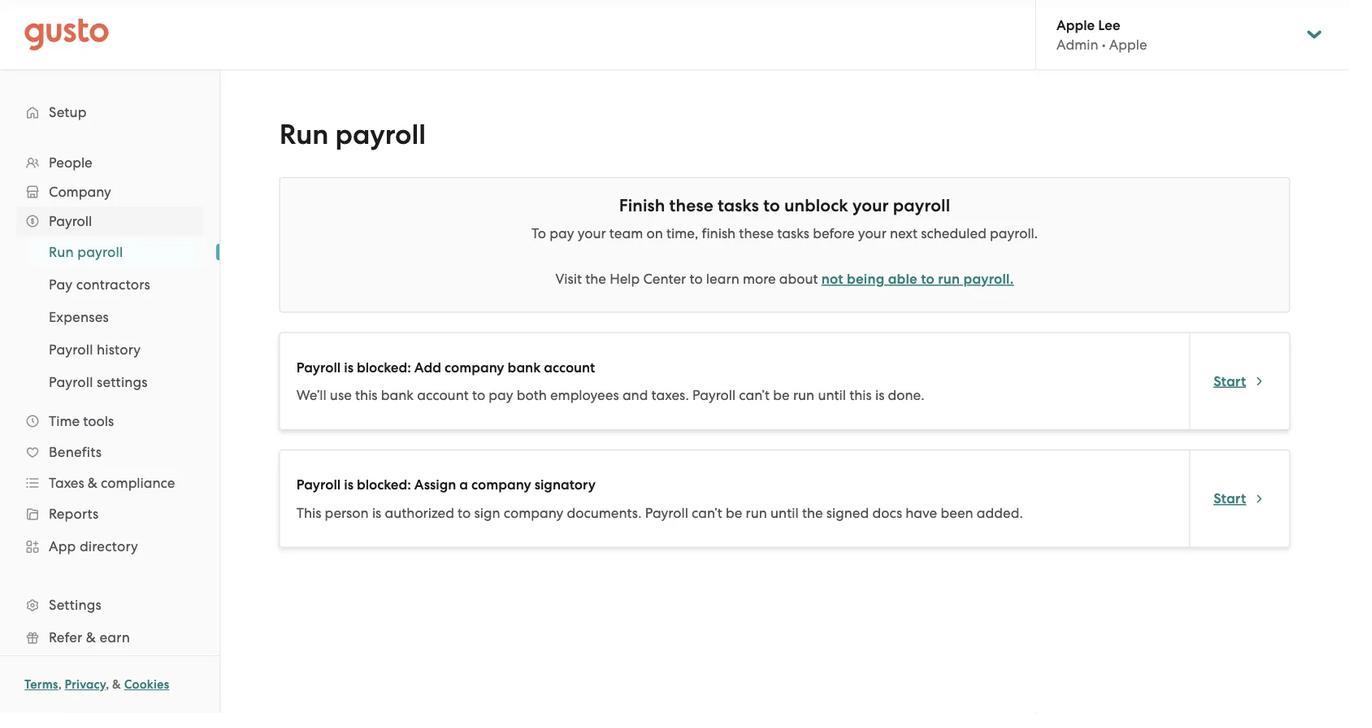 Task type: locate. For each thing, give the bounding box(es) containing it.
until left signed
[[771, 505, 799, 521]]

apple
[[1057, 16, 1095, 33], [1110, 36, 1148, 53]]

1 vertical spatial tasks
[[778, 225, 810, 241]]

0 vertical spatial &
[[88, 475, 98, 491]]

we'll use this bank account to pay both employees and taxes. payroll can't be run until this is done.
[[297, 387, 925, 403]]

payroll down expenses
[[49, 342, 93, 358]]

benefits link
[[16, 437, 203, 467]]

app directory link
[[16, 532, 203, 561]]

payroll down company
[[49, 213, 92, 229]]

company right add
[[445, 359, 505, 376]]

run
[[279, 118, 329, 151], [49, 244, 74, 260]]

payroll
[[49, 213, 92, 229], [49, 342, 93, 358], [297, 359, 341, 376], [49, 374, 93, 390], [693, 387, 736, 403], [297, 476, 341, 493], [645, 505, 689, 521]]

0 horizontal spatial can't
[[692, 505, 723, 521]]

0 vertical spatial until
[[818, 387, 846, 403]]

taxes.
[[652, 387, 689, 403]]

gusto navigation element
[[0, 70, 220, 713]]

1 vertical spatial start link
[[1214, 489, 1266, 508]]

settings link
[[16, 590, 203, 620]]

0 horizontal spatial the
[[586, 271, 607, 287]]

pay
[[550, 225, 574, 241], [489, 387, 514, 403]]

, left "cookies"
[[106, 677, 109, 692]]

0 vertical spatial apple
[[1057, 16, 1095, 33]]

pay right the to
[[550, 225, 574, 241]]

blocked: for add
[[357, 359, 411, 376]]

start
[[1214, 373, 1247, 389], [1214, 490, 1247, 507]]

learn
[[706, 271, 740, 287]]

0 vertical spatial run
[[938, 271, 960, 287]]

start link for payroll is blocked: assign a company signatory
[[1214, 489, 1266, 508]]

1 vertical spatial these
[[739, 225, 774, 241]]

& for earn
[[86, 629, 96, 646]]

company down signatory
[[504, 505, 564, 521]]

payroll inside 'link'
[[49, 374, 93, 390]]

account down payroll is blocked: add company bank account
[[417, 387, 469, 403]]

1 vertical spatial payroll.
[[964, 271, 1014, 287]]

able
[[888, 271, 918, 287]]

1 horizontal spatial run
[[279, 118, 329, 151]]

payroll
[[335, 118, 426, 151], [893, 196, 951, 216], [77, 244, 123, 260]]

0 vertical spatial payroll.
[[990, 225, 1038, 241]]

reports
[[49, 506, 99, 522]]

payroll up time
[[49, 374, 93, 390]]

the right the visit
[[586, 271, 607, 287]]

&
[[88, 475, 98, 491], [86, 629, 96, 646], [112, 677, 121, 692]]

account up employees
[[544, 359, 595, 376]]

1 horizontal spatial tasks
[[778, 225, 810, 241]]

0 horizontal spatial account
[[417, 387, 469, 403]]

2 vertical spatial company
[[504, 505, 564, 521]]

0 horizontal spatial pay
[[489, 387, 514, 403]]

this right the use on the left
[[355, 387, 378, 403]]

not
[[822, 271, 844, 287]]

run inside list
[[49, 244, 74, 260]]

these up time,
[[670, 196, 714, 216]]

1 vertical spatial run payroll
[[49, 244, 123, 260]]

0 horizontal spatial run
[[49, 244, 74, 260]]

2 start from the top
[[1214, 490, 1247, 507]]

1 horizontal spatial the
[[802, 505, 823, 521]]

0 horizontal spatial payroll
[[77, 244, 123, 260]]

terms , privacy , & cookies
[[24, 677, 169, 692]]

1 horizontal spatial this
[[850, 387, 872, 403]]

the
[[586, 271, 607, 287], [802, 505, 823, 521]]

1 horizontal spatial bank
[[508, 359, 541, 376]]

payroll. down scheduled
[[964, 271, 1014, 287]]

& for compliance
[[88, 475, 98, 491]]

terms
[[24, 677, 58, 692]]

,
[[58, 677, 62, 692], [106, 677, 109, 692]]

0 vertical spatial blocked:
[[357, 359, 411, 376]]

1 horizontal spatial ,
[[106, 677, 109, 692]]

0 vertical spatial the
[[586, 271, 607, 287]]

0 horizontal spatial this
[[355, 387, 378, 403]]

this
[[355, 387, 378, 403], [850, 387, 872, 403]]

is left done.
[[876, 387, 885, 403]]

1 vertical spatial apple
[[1110, 36, 1148, 53]]

payroll button
[[16, 207, 203, 236]]

company up sign
[[472, 476, 531, 493]]

payroll inside dropdown button
[[49, 213, 92, 229]]

finish
[[619, 196, 665, 216]]

2 list from the top
[[0, 236, 220, 398]]

0 vertical spatial these
[[670, 196, 714, 216]]

earn
[[100, 629, 130, 646]]

2 vertical spatial payroll
[[77, 244, 123, 260]]

0 vertical spatial be
[[773, 387, 790, 403]]

1 vertical spatial &
[[86, 629, 96, 646]]

2 start link from the top
[[1214, 489, 1266, 508]]

1 vertical spatial payroll
[[893, 196, 951, 216]]

0 vertical spatial bank
[[508, 359, 541, 376]]

finish
[[702, 225, 736, 241]]

to inside visit the help center to learn more about not being able to run payroll.
[[690, 271, 703, 287]]

0 horizontal spatial be
[[726, 505, 743, 521]]

1 vertical spatial run
[[49, 244, 74, 260]]

tasks
[[718, 196, 759, 216], [778, 225, 810, 241]]

until
[[818, 387, 846, 403], [771, 505, 799, 521]]

directory
[[80, 538, 138, 555]]

payroll. right scheduled
[[990, 225, 1038, 241]]

this
[[297, 505, 322, 521]]

tools
[[83, 413, 114, 429]]

payroll settings
[[49, 374, 148, 390]]

0 vertical spatial account
[[544, 359, 595, 376]]

start link
[[1214, 371, 1266, 391], [1214, 489, 1266, 508]]

your
[[853, 196, 889, 216], [578, 225, 606, 241], [859, 225, 887, 241]]

to right able
[[921, 271, 935, 287]]

payroll up we'll
[[297, 359, 341, 376]]

0 vertical spatial can't
[[739, 387, 770, 403]]

1 list from the top
[[0, 148, 220, 713]]

refer & earn link
[[16, 623, 203, 652]]

1 horizontal spatial run
[[793, 387, 815, 403]]

can't
[[739, 387, 770, 403], [692, 505, 723, 521]]

account
[[544, 359, 595, 376], [417, 387, 469, 403]]

2 blocked: from the top
[[357, 476, 411, 493]]

tasks down finish these tasks to unblock your payroll
[[778, 225, 810, 241]]

time tools button
[[16, 407, 203, 436]]

bank up both
[[508, 359, 541, 376]]

0 vertical spatial start
[[1214, 373, 1247, 389]]

home image
[[24, 18, 109, 51]]

1 start link from the top
[[1214, 371, 1266, 391]]

your left next
[[859, 225, 887, 241]]

bank down payroll is blocked: add company bank account
[[381, 387, 414, 403]]

0 horizontal spatial until
[[771, 505, 799, 521]]

0 vertical spatial payroll
[[335, 118, 426, 151]]

1 , from the left
[[58, 677, 62, 692]]

is right person
[[372, 505, 382, 521]]

to pay your team on time, finish these tasks before your next scheduled payroll.
[[532, 225, 1038, 241]]

run
[[938, 271, 960, 287], [793, 387, 815, 403], [746, 505, 767, 521]]

1 horizontal spatial pay
[[550, 225, 574, 241]]

list
[[0, 148, 220, 713], [0, 236, 220, 398]]

person
[[325, 505, 369, 521]]

payroll history
[[49, 342, 141, 358]]

tasks up finish
[[718, 196, 759, 216]]

0 horizontal spatial run
[[746, 505, 767, 521]]

& inside 'dropdown button'
[[88, 475, 98, 491]]

payroll inside gusto navigation element
[[77, 244, 123, 260]]

app
[[49, 538, 76, 555]]

payroll up this
[[297, 476, 341, 493]]

apple right •
[[1110, 36, 1148, 53]]

company
[[445, 359, 505, 376], [472, 476, 531, 493], [504, 505, 564, 521]]

these
[[670, 196, 714, 216], [739, 225, 774, 241]]

have
[[906, 505, 938, 521]]

the left signed
[[802, 505, 823, 521]]

is
[[344, 359, 354, 376], [876, 387, 885, 403], [344, 476, 354, 493], [372, 505, 382, 521]]

apple up admin
[[1057, 16, 1095, 33]]

this left done.
[[850, 387, 872, 403]]

1 vertical spatial bank
[[381, 387, 414, 403]]

pay left both
[[489, 387, 514, 403]]

to left learn
[[690, 271, 703, 287]]

1 horizontal spatial can't
[[739, 387, 770, 403]]

1 vertical spatial pay
[[489, 387, 514, 403]]

0 vertical spatial tasks
[[718, 196, 759, 216]]

blocked: up authorized
[[357, 476, 411, 493]]

0 vertical spatial run payroll
[[279, 118, 426, 151]]

benefits
[[49, 444, 102, 460]]

0 horizontal spatial tasks
[[718, 196, 759, 216]]

2 this from the left
[[850, 387, 872, 403]]

is up person
[[344, 476, 354, 493]]

not being able to run payroll. link
[[822, 271, 1014, 287]]

lee
[[1099, 16, 1121, 33]]

your left team
[[578, 225, 606, 241]]

1 vertical spatial account
[[417, 387, 469, 403]]

0 vertical spatial start link
[[1214, 371, 1266, 391]]

blocked: left add
[[357, 359, 411, 376]]

, left privacy
[[58, 677, 62, 692]]

1 vertical spatial blocked:
[[357, 476, 411, 493]]

& right taxes
[[88, 475, 98, 491]]

to
[[764, 196, 780, 216], [690, 271, 703, 287], [921, 271, 935, 287], [472, 387, 486, 403], [458, 505, 471, 521]]

to down payroll is blocked: add company bank account
[[472, 387, 486, 403]]

about
[[780, 271, 819, 287]]

1 vertical spatial start
[[1214, 490, 1247, 507]]

these right finish
[[739, 225, 774, 241]]

documents.
[[567, 505, 642, 521]]

1 blocked: from the top
[[357, 359, 411, 376]]

1 start from the top
[[1214, 373, 1247, 389]]

1 horizontal spatial be
[[773, 387, 790, 403]]

before
[[813, 225, 855, 241]]

1 horizontal spatial run payroll
[[279, 118, 426, 151]]

1 vertical spatial company
[[472, 476, 531, 493]]

on
[[647, 225, 663, 241]]

0 horizontal spatial run payroll
[[49, 244, 123, 260]]

0 horizontal spatial ,
[[58, 677, 62, 692]]

& left earn
[[86, 629, 96, 646]]

added.
[[977, 505, 1023, 521]]

setup link
[[16, 98, 203, 127]]

center
[[644, 271, 686, 287]]

until left done.
[[818, 387, 846, 403]]

& left "cookies"
[[112, 677, 121, 692]]



Task type: describe. For each thing, give the bounding box(es) containing it.
time,
[[667, 225, 699, 241]]

setup
[[49, 104, 87, 120]]

0 horizontal spatial bank
[[381, 387, 414, 403]]

payroll for payroll settings
[[49, 374, 93, 390]]

0 horizontal spatial these
[[670, 196, 714, 216]]

compliance
[[101, 475, 175, 491]]

signatory
[[535, 476, 596, 493]]

to left sign
[[458, 505, 471, 521]]

team
[[610, 225, 643, 241]]

next
[[890, 225, 918, 241]]

payroll right documents. at the left of the page
[[645, 505, 689, 521]]

docs
[[873, 505, 903, 521]]

company
[[49, 184, 111, 200]]

done.
[[888, 387, 925, 403]]

settings
[[49, 597, 102, 613]]

people button
[[16, 148, 203, 177]]

1 horizontal spatial until
[[818, 387, 846, 403]]

0 vertical spatial company
[[445, 359, 505, 376]]

expenses link
[[29, 302, 203, 332]]

payroll for payroll is blocked: add company bank account
[[297, 359, 341, 376]]

•
[[1102, 36, 1106, 53]]

blocked: for assign
[[357, 476, 411, 493]]

privacy link
[[65, 677, 106, 692]]

history
[[97, 342, 141, 358]]

1 vertical spatial be
[[726, 505, 743, 521]]

privacy
[[65, 677, 106, 692]]

payroll history link
[[29, 335, 203, 364]]

1 horizontal spatial apple
[[1110, 36, 1148, 53]]

we'll
[[297, 387, 327, 403]]

company button
[[16, 177, 203, 207]]

to
[[532, 225, 546, 241]]

payroll right taxes.
[[693, 387, 736, 403]]

terms link
[[24, 677, 58, 692]]

start for account
[[1214, 373, 1247, 389]]

cookies button
[[124, 675, 169, 694]]

and
[[623, 387, 648, 403]]

payroll settings link
[[29, 368, 203, 397]]

expenses
[[49, 309, 109, 325]]

2 horizontal spatial run
[[938, 271, 960, 287]]

assign
[[415, 476, 456, 493]]

reports link
[[16, 499, 203, 529]]

start for signatory
[[1214, 490, 1247, 507]]

time
[[49, 413, 80, 429]]

start link for payroll is blocked: add company bank account
[[1214, 371, 1266, 391]]

0 horizontal spatial apple
[[1057, 16, 1095, 33]]

payroll. for scheduled
[[990, 225, 1038, 241]]

scheduled
[[921, 225, 987, 241]]

pay contractors
[[49, 276, 150, 293]]

payroll for payroll
[[49, 213, 92, 229]]

time tools
[[49, 413, 114, 429]]

payroll for payroll history
[[49, 342, 93, 358]]

list containing run payroll
[[0, 236, 220, 398]]

authorized
[[385, 505, 454, 521]]

1 horizontal spatial these
[[739, 225, 774, 241]]

both
[[517, 387, 547, 403]]

being
[[847, 271, 885, 287]]

0 vertical spatial pay
[[550, 225, 574, 241]]

2 horizontal spatial payroll
[[893, 196, 951, 216]]

visit the help center to learn more about not being able to run payroll.
[[556, 271, 1014, 287]]

more
[[743, 271, 776, 287]]

pay
[[49, 276, 73, 293]]

1 vertical spatial can't
[[692, 505, 723, 521]]

use
[[330, 387, 352, 403]]

2 , from the left
[[106, 677, 109, 692]]

contractors
[[76, 276, 150, 293]]

payroll is blocked: assign a company signatory
[[297, 476, 596, 493]]

to up to pay your team on time, finish these tasks before your next scheduled payroll. at top
[[764, 196, 780, 216]]

app directory
[[49, 538, 138, 555]]

taxes
[[49, 475, 84, 491]]

employees
[[550, 387, 619, 403]]

1 horizontal spatial payroll
[[335, 118, 426, 151]]

people
[[49, 154, 92, 171]]

1 this from the left
[[355, 387, 378, 403]]

the inside visit the help center to learn more about not being able to run payroll.
[[586, 271, 607, 287]]

help
[[610, 271, 640, 287]]

unblock
[[785, 196, 849, 216]]

refer
[[49, 629, 82, 646]]

sign
[[474, 505, 500, 521]]

2 vertical spatial &
[[112, 677, 121, 692]]

visit
[[556, 271, 582, 287]]

payroll for payroll is blocked: assign a company signatory
[[297, 476, 341, 493]]

is up the use on the left
[[344, 359, 354, 376]]

1 vertical spatial until
[[771, 505, 799, 521]]

0 vertical spatial run
[[279, 118, 329, 151]]

pay contractors link
[[29, 270, 203, 299]]

this person is authorized to sign company documents. payroll can't be run until the signed docs have been added.
[[297, 505, 1023, 521]]

payroll is blocked: add company bank account
[[297, 359, 595, 376]]

refer & earn
[[49, 629, 130, 646]]

a
[[460, 476, 468, 493]]

cookies
[[124, 677, 169, 692]]

been
[[941, 505, 974, 521]]

payroll. for run
[[964, 271, 1014, 287]]

taxes & compliance
[[49, 475, 175, 491]]

your up before
[[853, 196, 889, 216]]

1 horizontal spatial account
[[544, 359, 595, 376]]

run payroll inside list
[[49, 244, 123, 260]]

finish these tasks to unblock your payroll
[[619, 196, 951, 216]]

admin
[[1057, 36, 1099, 53]]

2 vertical spatial run
[[746, 505, 767, 521]]

1 vertical spatial run
[[793, 387, 815, 403]]

apple lee admin • apple
[[1057, 16, 1148, 53]]

add
[[415, 359, 441, 376]]

list containing people
[[0, 148, 220, 713]]

taxes & compliance button
[[16, 468, 203, 498]]

1 vertical spatial the
[[802, 505, 823, 521]]

settings
[[97, 374, 148, 390]]

signed
[[827, 505, 869, 521]]

run payroll link
[[29, 237, 203, 267]]



Task type: vqa. For each thing, say whether or not it's contained in the screenshot.
cancel,
no



